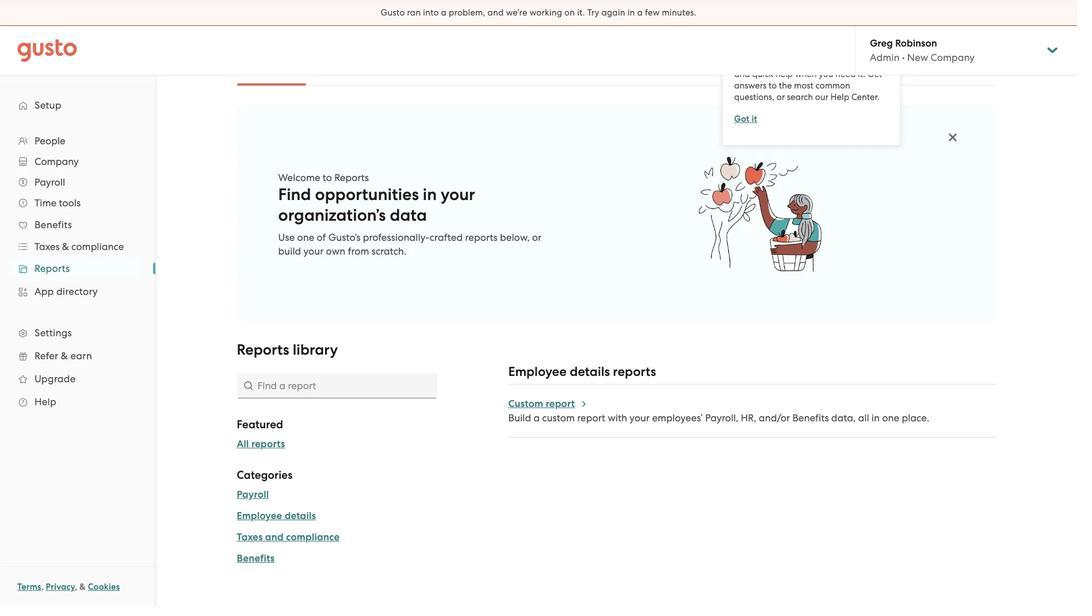 Task type: locate. For each thing, give the bounding box(es) containing it.
1 horizontal spatial reports
[[237, 341, 289, 359]]

it. right on
[[577, 7, 585, 18]]

reports for reports
[[35, 263, 70, 274]]

0 vertical spatial or
[[777, 92, 785, 102]]

gusto
[[381, 7, 405, 18]]

2 horizontal spatial a
[[637, 7, 643, 18]]

0 horizontal spatial reports
[[35, 263, 70, 274]]

1 horizontal spatial you
[[837, 57, 852, 68]]

1 horizontal spatial or
[[777, 92, 785, 102]]

1 vertical spatial help
[[35, 396, 56, 408]]

you down give
[[819, 69, 833, 79]]

privacy
[[46, 582, 75, 593]]

0 vertical spatial payroll
[[35, 177, 65, 188]]

got it
[[734, 114, 757, 124]]

benefits down time tools
[[35, 219, 72, 231]]

1 horizontal spatial employee
[[508, 364, 567, 380]]

setup
[[35, 100, 61, 111]]

0 vertical spatial reports
[[334, 172, 369, 184]]

to right welcome
[[323, 172, 332, 184]]

payroll button
[[237, 489, 269, 502]]

2 vertical spatial &
[[79, 582, 86, 593]]

you up need
[[837, 57, 852, 68]]

our
[[815, 92, 828, 102]]

details inside button
[[285, 510, 316, 522]]

taxes up 'benefits' button
[[237, 532, 263, 544]]

reports up opportunities
[[334, 172, 369, 184]]

in right all
[[872, 413, 880, 424]]

people button
[[12, 131, 144, 151]]

1 vertical spatial and
[[734, 69, 750, 79]]

compliance for taxes & compliance
[[71, 241, 124, 253]]

details for employee details
[[285, 510, 316, 522]]

taxes
[[35, 241, 60, 253], [237, 532, 263, 544]]

help
[[831, 92, 849, 102], [35, 396, 56, 408]]

help inside 'gusto navigation' element
[[35, 396, 56, 408]]

reports
[[334, 172, 369, 184], [35, 263, 70, 274], [237, 341, 289, 359]]

a
[[441, 7, 447, 18], [637, 7, 643, 18], [534, 413, 540, 424]]

from
[[348, 246, 369, 257]]

give
[[819, 57, 835, 68]]

1 vertical spatial details
[[285, 510, 316, 522]]

0 horizontal spatial and
[[265, 532, 284, 544]]

again
[[601, 7, 625, 18]]

company right new
[[931, 52, 975, 63]]

your right with
[[630, 413, 650, 424]]

details up custom report 'link'
[[570, 364, 610, 380]]

in right again
[[628, 7, 635, 18]]

1 horizontal spatial in
[[628, 7, 635, 18]]

employee details
[[237, 510, 316, 522]]

employee for employee details
[[237, 510, 282, 522]]

2 , from the left
[[75, 582, 77, 593]]

1 horizontal spatial taxes
[[237, 532, 263, 544]]

quick
[[752, 69, 773, 79]]

payroll up time
[[35, 177, 65, 188]]

&
[[62, 241, 69, 253], [61, 350, 68, 362], [79, 582, 86, 593]]

or down the on the right top of page
[[777, 92, 785, 102]]

a right into
[[441, 7, 447, 18]]

0 horizontal spatial your
[[304, 246, 324, 257]]

reports inside 'gusto navigation' element
[[35, 263, 70, 274]]

0 horizontal spatial taxes
[[35, 241, 60, 253]]

0 horizontal spatial help
[[35, 396, 56, 408]]

1 vertical spatial or
[[532, 232, 542, 243]]

greg
[[870, 37, 893, 49]]

ran
[[407, 7, 421, 18]]

employee down payroll button
[[237, 510, 282, 522]]

use one of gusto's professionally-crafted reports below, or build your own from scratch.
[[278, 232, 542, 257]]

1 horizontal spatial company
[[931, 52, 975, 63]]

0 horizontal spatial employee
[[237, 510, 282, 522]]

benefits down the taxes and compliance button
[[237, 553, 275, 565]]

to
[[808, 57, 817, 68], [769, 80, 777, 91], [323, 172, 332, 184]]

got
[[734, 114, 750, 124]]

2 vertical spatial reports
[[237, 341, 289, 359]]

0 vertical spatial employee
[[508, 364, 567, 380]]

to up when
[[808, 57, 817, 68]]

compliance down employee details button
[[286, 532, 340, 544]]

1 horizontal spatial reports
[[465, 232, 498, 243]]

0 vertical spatial compliance
[[71, 241, 124, 253]]

1 vertical spatial &
[[61, 350, 68, 362]]

it. left get
[[858, 69, 865, 79]]

your
[[441, 185, 475, 205], [304, 246, 324, 257], [630, 413, 650, 424]]

0 vertical spatial your
[[441, 185, 475, 205]]

2 horizontal spatial benefits
[[792, 413, 829, 424]]

, left privacy
[[41, 582, 44, 593]]

0 horizontal spatial one
[[297, 232, 314, 243]]

on
[[565, 7, 575, 18]]

2 vertical spatial to
[[323, 172, 332, 184]]

0 vertical spatial to
[[808, 57, 817, 68]]

earn
[[70, 350, 92, 362]]

home image
[[17, 39, 77, 62]]

benefits inside 'gusto navigation' element
[[35, 219, 72, 231]]

1 horizontal spatial help
[[831, 92, 849, 102]]

reports tab list
[[237, 54, 996, 86]]

help down the upgrade
[[35, 396, 56, 408]]

reports left library
[[237, 341, 289, 359]]

0 horizontal spatial or
[[532, 232, 542, 243]]

2 vertical spatial reports
[[251, 438, 285, 451]]

one left 'place.'
[[882, 413, 899, 424]]

2 horizontal spatial reports
[[334, 172, 369, 184]]

or right below,
[[532, 232, 542, 243]]

terms link
[[17, 582, 41, 593]]

this button is here to give you pointers and quick help when you need it. get answers to the most common questions, or search our help center.
[[734, 57, 886, 102]]

0 vertical spatial company
[[931, 52, 975, 63]]

app
[[35, 286, 54, 297]]

of
[[317, 232, 326, 243]]

1 vertical spatial employee
[[237, 510, 282, 522]]

reports down featured
[[251, 438, 285, 451]]

we're
[[506, 7, 527, 18]]

compliance inside taxes & compliance dropdown button
[[71, 241, 124, 253]]

0 horizontal spatial company
[[35, 156, 79, 167]]

1 vertical spatial you
[[819, 69, 833, 79]]

compliance down benefits link
[[71, 241, 124, 253]]

taxes inside dropdown button
[[35, 241, 60, 253]]

taxes and compliance button
[[237, 531, 340, 545]]

0 vertical spatial and
[[488, 7, 504, 18]]

2 horizontal spatial and
[[734, 69, 750, 79]]

details
[[570, 364, 610, 380], [285, 510, 316, 522]]

0 horizontal spatial a
[[441, 7, 447, 18]]

list containing people
[[0, 131, 155, 414]]

0 vertical spatial taxes
[[35, 241, 60, 253]]

reports inside use one of gusto's professionally-crafted reports below, or build your own from scratch.
[[465, 232, 498, 243]]

0 horizontal spatial to
[[323, 172, 332, 184]]

1 horizontal spatial it.
[[858, 69, 865, 79]]

1 horizontal spatial compliance
[[286, 532, 340, 544]]

,
[[41, 582, 44, 593], [75, 582, 77, 593]]

here
[[789, 57, 806, 68]]

own
[[326, 246, 345, 257]]

and down this
[[734, 69, 750, 79]]

custom report
[[508, 398, 575, 410]]

0 horizontal spatial benefits
[[35, 219, 72, 231]]

and
[[488, 7, 504, 18], [734, 69, 750, 79], [265, 532, 284, 544]]

get
[[868, 69, 882, 79]]

reports up with
[[613, 364, 656, 380]]

2 horizontal spatial your
[[630, 413, 650, 424]]

answers
[[734, 80, 767, 91]]

to inside 'welcome to reports find opportunities in your organization's data'
[[323, 172, 332, 184]]

0 horizontal spatial ,
[[41, 582, 44, 593]]

a left few
[[637, 7, 643, 18]]

0 vertical spatial reports
[[465, 232, 498, 243]]

1 vertical spatial reports
[[35, 263, 70, 274]]

a down custom report
[[534, 413, 540, 424]]

& left the cookies button
[[79, 582, 86, 593]]

to left the on the right top of page
[[769, 80, 777, 91]]

0 vertical spatial benefits
[[35, 219, 72, 231]]

1 horizontal spatial payroll
[[237, 489, 269, 501]]

0 horizontal spatial payroll
[[35, 177, 65, 188]]

& for compliance
[[62, 241, 69, 253]]

employee inside button
[[237, 510, 282, 522]]

custom report link
[[508, 398, 589, 410]]

1 vertical spatial to
[[769, 80, 777, 91]]

employee
[[508, 364, 567, 380], [237, 510, 282, 522]]

taxes up reports link
[[35, 241, 60, 253]]

directory
[[56, 286, 98, 297]]

, left cookies
[[75, 582, 77, 593]]

help down common
[[831, 92, 849, 102]]

2 vertical spatial and
[[265, 532, 284, 544]]

your down the "of" on the left top
[[304, 246, 324, 257]]

1 vertical spatial company
[[35, 156, 79, 167]]

2 horizontal spatial in
[[872, 413, 880, 424]]

refer & earn link
[[12, 346, 144, 367]]

1 vertical spatial in
[[423, 185, 437, 205]]

taxes inside button
[[237, 532, 263, 544]]

0 vertical spatial details
[[570, 364, 610, 380]]

use
[[278, 232, 295, 243]]

compliance inside the taxes and compliance button
[[286, 532, 340, 544]]

0 horizontal spatial compliance
[[71, 241, 124, 253]]

1 horizontal spatial benefits
[[237, 553, 275, 565]]

benefits button
[[237, 552, 275, 566]]

1 horizontal spatial one
[[882, 413, 899, 424]]

custom
[[542, 413, 575, 424]]

0 horizontal spatial details
[[285, 510, 316, 522]]

details up taxes and compliance
[[285, 510, 316, 522]]

0 horizontal spatial it.
[[577, 7, 585, 18]]

payroll button
[[12, 172, 144, 193]]

people
[[35, 135, 65, 147]]

your up the crafted at the top left
[[441, 185, 475, 205]]

0 vertical spatial help
[[831, 92, 849, 102]]

1 horizontal spatial ,
[[75, 582, 77, 593]]

compliance
[[71, 241, 124, 253], [286, 532, 340, 544]]

report left with
[[577, 413, 605, 424]]

1 horizontal spatial details
[[570, 364, 610, 380]]

1 vertical spatial your
[[304, 246, 324, 257]]

company inside greg robinson admin • new company
[[931, 52, 975, 63]]

in
[[628, 7, 635, 18], [423, 185, 437, 205], [872, 413, 880, 424]]

try
[[587, 7, 599, 18]]

or inside use one of gusto's professionally-crafted reports below, or build your own from scratch.
[[532, 232, 542, 243]]

0 vertical spatial in
[[628, 7, 635, 18]]

2 vertical spatial benefits
[[237, 553, 275, 565]]

reports for reports library
[[237, 341, 289, 359]]

1 vertical spatial reports
[[613, 364, 656, 380]]

privacy link
[[46, 582, 75, 593]]

company down people
[[35, 156, 79, 167]]

and down employee details button
[[265, 532, 284, 544]]

or inside the this button is here to give you pointers and quick help when you need it. get answers to the most common questions, or search our help center.
[[777, 92, 785, 102]]

payroll down categories on the bottom left of page
[[237, 489, 269, 501]]

& inside dropdown button
[[62, 241, 69, 253]]

0 vertical spatial one
[[297, 232, 314, 243]]

company
[[931, 52, 975, 63], [35, 156, 79, 167]]

list
[[0, 131, 155, 414]]

1 vertical spatial one
[[882, 413, 899, 424]]

1 horizontal spatial your
[[441, 185, 475, 205]]

is
[[781, 57, 786, 68]]

1 vertical spatial taxes
[[237, 532, 263, 544]]

reports up "app"
[[35, 263, 70, 274]]

admin
[[870, 52, 900, 63]]

in up data
[[423, 185, 437, 205]]

working
[[530, 7, 562, 18]]

1 vertical spatial it.
[[858, 69, 865, 79]]

report up custom
[[546, 398, 575, 410]]

and left we're
[[488, 7, 504, 18]]

most
[[794, 80, 814, 91]]

0 horizontal spatial report
[[546, 398, 575, 410]]

& left "earn"
[[61, 350, 68, 362]]

the
[[779, 80, 792, 91]]

0 horizontal spatial in
[[423, 185, 437, 205]]

button
[[752, 57, 779, 68]]

reports left below,
[[465, 232, 498, 243]]

questions,
[[734, 92, 775, 102]]

& down benefits link
[[62, 241, 69, 253]]

0 vertical spatial &
[[62, 241, 69, 253]]

1 vertical spatial compliance
[[286, 532, 340, 544]]

one left the "of" on the left top
[[297, 232, 314, 243]]

benefits left data,
[[792, 413, 829, 424]]

2 vertical spatial your
[[630, 413, 650, 424]]

0 horizontal spatial reports
[[251, 438, 285, 451]]

2 horizontal spatial reports
[[613, 364, 656, 380]]

1 horizontal spatial report
[[577, 413, 605, 424]]

employee up custom report
[[508, 364, 567, 380]]

your inside use one of gusto's professionally-crafted reports below, or build your own from scratch.
[[304, 246, 324, 257]]



Task type: describe. For each thing, give the bounding box(es) containing it.
with
[[608, 413, 627, 424]]

categories
[[237, 469, 292, 482]]

crafted
[[430, 232, 463, 243]]

find
[[278, 185, 311, 205]]

center.
[[851, 92, 880, 102]]

reports inside button
[[251, 438, 285, 451]]

payroll inside payroll dropdown button
[[35, 177, 65, 188]]

1 horizontal spatial a
[[534, 413, 540, 424]]

taxes & compliance button
[[12, 236, 144, 257]]

all reports button
[[237, 438, 285, 452]]

and inside the this button is here to give you pointers and quick help when you need it. get answers to the most common questions, or search our help center.
[[734, 69, 750, 79]]

1 vertical spatial payroll
[[237, 489, 269, 501]]

taxes for taxes and compliance
[[237, 532, 263, 544]]

refer
[[35, 350, 58, 362]]

reports link
[[12, 258, 144, 279]]

refer & earn
[[35, 350, 92, 362]]

it. inside the this button is here to give you pointers and quick help when you need it. get answers to the most common questions, or search our help center.
[[858, 69, 865, 79]]

time tools
[[35, 197, 81, 209]]

1 , from the left
[[41, 582, 44, 593]]

problem,
[[449, 7, 485, 18]]

when
[[795, 69, 817, 79]]

app directory
[[35, 286, 98, 297]]

one inside use one of gusto's professionally-crafted reports below, or build your own from scratch.
[[297, 232, 314, 243]]

build a custom report with your employees' payroll, hr, and/or benefits data, all in one place.
[[508, 413, 929, 424]]

minutes.
[[662, 7, 696, 18]]

2 horizontal spatial to
[[808, 57, 817, 68]]

0 vertical spatial it.
[[577, 7, 585, 18]]

reports library
[[237, 341, 338, 359]]

professionally-
[[363, 232, 430, 243]]

your inside 'welcome to reports find opportunities in your organization's data'
[[441, 185, 475, 205]]

taxes and compliance
[[237, 532, 340, 544]]

1 vertical spatial report
[[577, 413, 605, 424]]

1 horizontal spatial and
[[488, 7, 504, 18]]

0 vertical spatial report
[[546, 398, 575, 410]]

hr,
[[741, 413, 756, 424]]

data
[[390, 205, 427, 226]]

upgrade link
[[12, 369, 144, 390]]

employees'
[[652, 413, 703, 424]]

need
[[836, 69, 856, 79]]

custom
[[508, 398, 543, 410]]

cookies
[[88, 582, 120, 593]]

0 vertical spatial you
[[837, 57, 852, 68]]

2 vertical spatial in
[[872, 413, 880, 424]]

setup link
[[12, 95, 144, 116]]

taxes & compliance
[[35, 241, 124, 253]]

organization's
[[278, 205, 386, 226]]

0 horizontal spatial you
[[819, 69, 833, 79]]

featured
[[237, 418, 283, 432]]

compliance for taxes and compliance
[[286, 532, 340, 544]]

upgrade
[[35, 373, 76, 385]]

time tools button
[[12, 193, 144, 213]]

got it button
[[734, 112, 757, 126]]

employee details reports
[[508, 364, 656, 380]]

robinson
[[895, 37, 937, 49]]

reports inside 'welcome to reports find opportunities in your organization's data'
[[334, 172, 369, 184]]

common
[[816, 80, 850, 91]]

into
[[423, 7, 439, 18]]

& for earn
[[61, 350, 68, 362]]

help
[[775, 69, 793, 79]]

app directory link
[[12, 281, 144, 302]]

build
[[278, 246, 301, 257]]

all
[[237, 438, 249, 451]]

tools
[[59, 197, 81, 209]]

build
[[508, 413, 531, 424]]

time
[[35, 197, 56, 209]]

in inside 'welcome to reports find opportunities in your organization's data'
[[423, 185, 437, 205]]

this
[[734, 57, 750, 68]]

gusto navigation element
[[0, 75, 155, 432]]

data,
[[831, 413, 856, 424]]

settings
[[35, 327, 72, 339]]

greg robinson admin • new company
[[870, 37, 975, 63]]

search
[[787, 92, 813, 102]]

•
[[902, 52, 905, 63]]

welcome
[[278, 172, 320, 184]]

all
[[858, 413, 869, 424]]

Report Search bar field
[[237, 373, 437, 399]]

few
[[645, 7, 660, 18]]

1 vertical spatial benefits
[[792, 413, 829, 424]]

employee for employee details reports
[[508, 364, 567, 380]]

opportunities
[[315, 185, 419, 205]]

pointers
[[854, 57, 886, 68]]

help link
[[12, 392, 144, 413]]

payroll,
[[705, 413, 738, 424]]

help inside the this button is here to give you pointers and quick help when you need it. get answers to the most common questions, or search our help center.
[[831, 92, 849, 102]]

welcome to reports find opportunities in your organization's data
[[278, 172, 475, 226]]

scratch.
[[372, 246, 407, 257]]

taxes for taxes & compliance
[[35, 241, 60, 253]]

company button
[[12, 151, 144, 172]]

and inside button
[[265, 532, 284, 544]]

1 horizontal spatial to
[[769, 80, 777, 91]]

terms
[[17, 582, 41, 593]]

company inside company dropdown button
[[35, 156, 79, 167]]

gusto's
[[328, 232, 361, 243]]

place.
[[902, 413, 929, 424]]

benefits link
[[12, 215, 144, 235]]

details for employee details reports
[[570, 364, 610, 380]]

below,
[[500, 232, 530, 243]]

terms , privacy , & cookies
[[17, 582, 120, 593]]

cookies button
[[88, 581, 120, 594]]



Task type: vqa. For each thing, say whether or not it's contained in the screenshot.
the bottommost applicants
no



